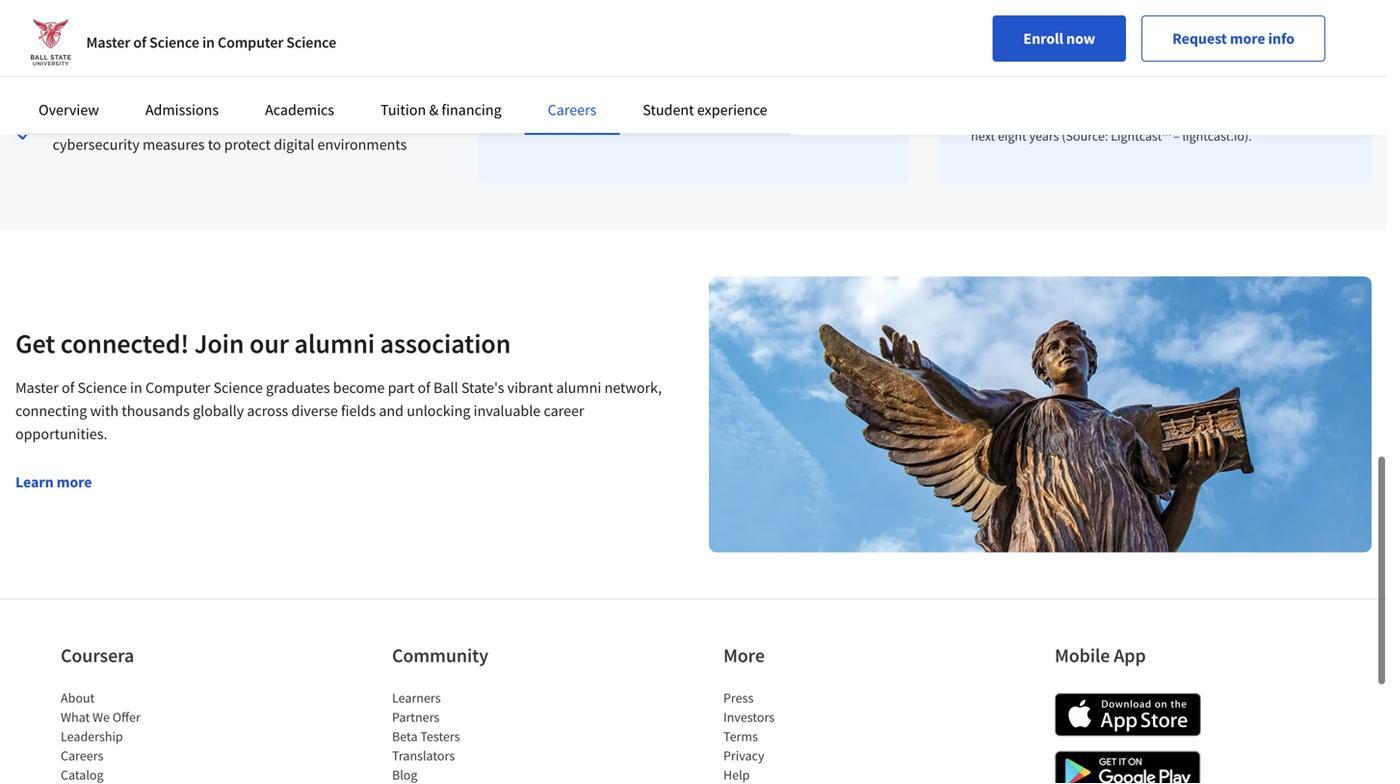 Task type: vqa. For each thing, say whether or not it's contained in the screenshot.


Task type: locate. For each thing, give the bounding box(es) containing it.
0 horizontal spatial for
[[115, 23, 133, 42]]

list item down offer
[[61, 766, 225, 784]]

12.5
[[1144, 108, 1167, 125]]

master inside master of science in computer science graduates become part of ball state's vibrant alumni network, connecting with thousands globally across diverse fields and unlocking invaluable career opportunities.
[[15, 378, 59, 397]]

0 horizontal spatial to
[[127, 79, 140, 98]]

more inside button
[[1231, 29, 1266, 48]]

2 horizontal spatial list item
[[724, 766, 888, 784]]

1 horizontal spatial careers link
[[548, 100, 597, 120]]

and inside designing secure software and implementing robust cybersecurity measures to protect digital environments
[[223, 112, 248, 131]]

alumni inside master of science in computer science graduates become part of ball state's vibrant alumni network, connecting with thousands globally across diverse fields and unlocking invaluable career opportunities.
[[557, 378, 602, 397]]

career
[[544, 401, 585, 421]]

careers down growth at the left top of the page
[[548, 100, 597, 120]]

over-
[[827, 49, 856, 67]]

for down expecting at the left top
[[592, 68, 608, 86]]

are
[[1273, 89, 1291, 106]]

master of science in computer science
[[86, 33, 336, 52]]

analyst
[[1089, 10, 1129, 27]]

to down "software"
[[208, 135, 221, 154]]

now
[[1067, 29, 1096, 48]]

2 horizontal spatial in
[[1082, 89, 1093, 106]]

0 vertical spatial to
[[127, 79, 140, 98]]

0 vertical spatial master
[[86, 33, 130, 52]]

applying artificial intelligence and machine learning techniques to draw insights from data
[[53, 56, 386, 98]]

of left ball
[[418, 378, 431, 397]]

and inside the employing advanced database systems and data storage solutions for effective data management
[[307, 0, 332, 19]]

1 vertical spatial more
[[57, 473, 92, 492]]

alumni up career
[[557, 378, 602, 397]]

of for master of science in computer science graduates become part of ball state's vibrant alumni network, connecting with thousands globally across diverse fields and unlocking invaluable career opportunities.
[[62, 378, 75, 397]]

list containing learners
[[392, 689, 556, 784]]

0 vertical spatial in
[[202, 33, 215, 52]]

with
[[90, 401, 119, 421]]

2 horizontal spatial list
[[724, 689, 888, 784]]

expected
[[972, 108, 1023, 125]]

careers link down growth at the left top of the page
[[548, 100, 597, 120]]

in up intelligence at the top left of the page
[[202, 33, 215, 52]]

quality assurance engineer
[[972, 49, 1124, 67]]

1 vertical spatial in
[[1082, 89, 1093, 106]]

privacy link
[[724, 748, 765, 765]]

0 horizontal spatial list
[[61, 689, 225, 784]]

in up thousands
[[130, 378, 142, 397]]

computer down systems at top
[[218, 33, 284, 52]]

to down artificial
[[127, 79, 140, 98]]

growth projections in computer science employment are expected to increase by nearly 12.5 percent nationwide within the next eight years (source: lightcast™ – lightcast.io).
[[972, 89, 1339, 145]]

2 vertical spatial in
[[130, 378, 142, 397]]

get
[[15, 327, 55, 360]]

2 horizontal spatial data
[[335, 0, 364, 19]]

coursera
[[61, 644, 134, 668]]

assurance
[[1015, 49, 1072, 67]]

computer
[[218, 33, 284, 52], [145, 378, 210, 397]]

careers down leadership 'link'
[[61, 748, 103, 765]]

of for master of science in computer science
[[133, 33, 146, 52]]

2 list item from the left
[[392, 766, 556, 784]]

get connected! join our alumni association
[[15, 327, 511, 360]]

more left info
[[1231, 29, 1266, 48]]

engineer
[[1074, 49, 1124, 67]]

connecting
[[15, 401, 87, 421]]

1 vertical spatial master
[[15, 378, 59, 397]]

the
[[1321, 108, 1339, 125]]

press link
[[724, 690, 754, 707]]

request
[[1173, 29, 1228, 48]]

lightcast.io).
[[1183, 127, 1253, 145]]

master for master of science in computer science
[[86, 33, 130, 52]]

0 horizontal spatial of
[[62, 378, 75, 397]]

enroll now
[[1024, 29, 1096, 48]]

beta testers link
[[392, 728, 460, 746]]

1 horizontal spatial to
[[208, 135, 221, 154]]

data up academics
[[266, 79, 295, 98]]

projections
[[1016, 89, 1080, 106]]

master up applying
[[86, 33, 130, 52]]

list for coursera
[[61, 689, 225, 784]]

to inside applying artificial intelligence and machine learning techniques to draw insights from data
[[127, 79, 140, 98]]

digital
[[274, 135, 315, 154]]

computer for master of science in computer science graduates become part of ball state's vibrant alumni network, connecting with thousands globally across diverse fields and unlocking invaluable career opportunities.
[[145, 378, 210, 397]]

in inside master of science in computer science graduates become part of ball state's vibrant alumni network, connecting with thousands globally across diverse fields and unlocking invaluable career opportunities.
[[130, 378, 142, 397]]

ball
[[434, 378, 458, 397]]

and up the protect
[[223, 112, 248, 131]]

more
[[1231, 29, 1266, 48], [57, 473, 92, 492]]

1 horizontal spatial alumni
[[557, 378, 602, 397]]

in up by
[[1082, 89, 1093, 106]]

tuition
[[381, 100, 426, 120]]

0 horizontal spatial in
[[130, 378, 142, 397]]

and up the from at the top left
[[246, 56, 271, 75]]

alumni up become
[[294, 327, 375, 360]]

1 list item from the left
[[61, 766, 225, 784]]

employing advanced database systems and data storage solutions for effective data management
[[53, 0, 414, 42]]

list for community
[[392, 689, 556, 784]]

&
[[429, 100, 439, 120]]

and down part
[[379, 401, 404, 421]]

1 horizontal spatial for
[[592, 68, 608, 86]]

thousands
[[122, 401, 190, 421]]

careers link
[[548, 100, 597, 120], [61, 748, 103, 765]]

0 vertical spatial more
[[1231, 29, 1266, 48]]

1 horizontal spatial more
[[1231, 29, 1266, 48]]

1 horizontal spatial of
[[133, 33, 146, 52]]

science up 'globally'
[[213, 378, 263, 397]]

0 horizontal spatial master
[[15, 378, 59, 397]]

what we offer link
[[61, 709, 141, 726]]

2 vertical spatial data
[[266, 79, 295, 98]]

1 horizontal spatial careers
[[548, 100, 597, 120]]

1 horizontal spatial list
[[392, 689, 556, 784]]

list containing about
[[61, 689, 225, 784]]

offer
[[113, 709, 141, 726]]

1 vertical spatial data
[[194, 23, 223, 42]]

investors
[[724, 709, 775, 726]]

cybersecurity
[[53, 135, 140, 154]]

is
[[574, 49, 583, 67]]

to inside designing secure software and implementing robust cybersecurity measures to protect digital environments
[[208, 135, 221, 154]]

more right learn
[[57, 473, 92, 492]]

app
[[1114, 644, 1147, 668]]

data inside applying artificial intelligence and machine learning techniques to draw insights from data
[[266, 79, 295, 98]]

3 list item from the left
[[724, 766, 888, 784]]

list item
[[61, 766, 225, 784], [392, 766, 556, 784], [724, 766, 888, 784]]

0 horizontal spatial computer
[[145, 378, 210, 397]]

for inside the employing advanced database systems and data storage solutions for effective data management
[[115, 23, 133, 42]]

1 horizontal spatial data
[[266, 79, 295, 98]]

careers link down leadership 'link'
[[61, 748, 103, 765]]

from
[[232, 79, 263, 98]]

implementing
[[251, 112, 342, 131]]

1 horizontal spatial list item
[[392, 766, 556, 784]]

computer
[[1096, 89, 1151, 106]]

master up "connecting"
[[15, 378, 59, 397]]

0 vertical spatial computer
[[218, 33, 284, 52]]

than
[[718, 49, 744, 67]]

2 vertical spatial to
[[208, 135, 221, 154]]

of up artificial
[[133, 33, 146, 52]]

0 vertical spatial careers link
[[548, 100, 597, 120]]

list containing press
[[724, 689, 888, 784]]

data left storage
[[335, 0, 364, 19]]

0 horizontal spatial list item
[[61, 766, 225, 784]]

investors link
[[724, 709, 775, 726]]

1 vertical spatial careers link
[[61, 748, 103, 765]]

for
[[115, 23, 133, 42], [592, 68, 608, 86]]

unlocking
[[407, 401, 471, 421]]

what
[[61, 709, 90, 726]]

1 horizontal spatial computer
[[218, 33, 284, 52]]

leadership link
[[61, 728, 123, 746]]

enroll
[[1024, 29, 1064, 48]]

years
[[1030, 127, 1060, 145]]

press investors terms privacy
[[724, 690, 775, 765]]

graduates
[[266, 378, 330, 397]]

list item down testers
[[392, 766, 556, 784]]

more
[[724, 644, 765, 668]]

techniques
[[53, 79, 124, 98]]

2 horizontal spatial to
[[1026, 108, 1037, 125]]

1 vertical spatial for
[[592, 68, 608, 86]]

more for request
[[1231, 29, 1266, 48]]

terms
[[724, 728, 758, 746]]

1 vertical spatial to
[[1026, 108, 1037, 125]]

to inside growth projections in computer science employment are expected to increase by nearly 12.5 percent nationwide within the next eight years (source: lightcast™ – lightcast.io).
[[1026, 108, 1037, 125]]

1 horizontal spatial master
[[86, 33, 130, 52]]

data down database
[[194, 23, 223, 42]]

2 list from the left
[[392, 689, 556, 784]]

environments
[[318, 135, 407, 154]]

and right systems at top
[[307, 0, 332, 19]]

1 horizontal spatial in
[[202, 33, 215, 52]]

tuition & financing link
[[381, 100, 502, 120]]

1 vertical spatial computer
[[145, 378, 210, 397]]

overview
[[39, 100, 99, 120]]

of up "connecting"
[[62, 378, 75, 397]]

science down advanced
[[149, 33, 199, 52]]

computer inside master of science in computer science graduates become part of ball state's vibrant alumni network, connecting with thousands globally across diverse fields and unlocking invaluable career opportunities.
[[145, 378, 210, 397]]

press
[[724, 690, 754, 707]]

learners partners beta testers translators
[[392, 690, 460, 765]]

year-
[[799, 49, 827, 67]]

0 horizontal spatial more
[[57, 473, 92, 492]]

experience
[[698, 100, 768, 120]]

eight
[[998, 127, 1027, 145]]

secure
[[119, 112, 162, 131]]

0 horizontal spatial careers
[[61, 748, 103, 765]]

list
[[61, 689, 225, 784], [392, 689, 556, 784], [724, 689, 888, 784]]

0 vertical spatial careers
[[548, 100, 597, 120]]

management
[[226, 23, 312, 42]]

master of science in computer science graduates become part of ball state's vibrant alumni network, connecting with thousands globally across diverse fields and unlocking invaluable career opportunities.
[[15, 378, 662, 444]]

0 vertical spatial for
[[115, 23, 133, 42]]

data
[[335, 0, 364, 19], [194, 23, 223, 42], [266, 79, 295, 98]]

0 vertical spatial data
[[335, 0, 364, 19]]

to up 'years'
[[1026, 108, 1037, 125]]

applying
[[53, 56, 109, 75]]

3 list from the left
[[724, 689, 888, 784]]

1 vertical spatial alumni
[[557, 378, 602, 397]]

we
[[93, 709, 110, 726]]

vibrant
[[508, 378, 554, 397]]

1 vertical spatial careers
[[61, 748, 103, 765]]

list item down the privacy link
[[724, 766, 888, 784]]

about
[[61, 690, 95, 707]]

1 list from the left
[[61, 689, 225, 784]]

computer up thousands
[[145, 378, 210, 397]]

2021-
[[611, 68, 642, 86]]

for up artificial
[[115, 23, 133, 42]]

science up machine
[[287, 33, 336, 52]]

0 vertical spatial alumni
[[294, 327, 375, 360]]

get it on google play image
[[1055, 751, 1202, 784]]

and
[[307, 0, 332, 19], [246, 56, 271, 75], [223, 112, 248, 131], [379, 401, 404, 421]]



Task type: describe. For each thing, give the bounding box(es) containing it.
list item for community
[[392, 766, 556, 784]]

info
[[1269, 29, 1295, 48]]

mobile app
[[1055, 644, 1147, 668]]

mobile
[[1055, 644, 1111, 668]]

leadership
[[61, 728, 123, 746]]

insights
[[179, 79, 229, 98]]

0 horizontal spatial data
[[194, 23, 223, 42]]

ball state university logo image
[[31, 19, 71, 66]]

student experience link
[[643, 100, 768, 120]]

0 horizontal spatial careers link
[[61, 748, 103, 765]]

information security analyst
[[972, 10, 1129, 27]]

careers inside about what we offer leadership careers
[[61, 748, 103, 765]]

master for master of science in computer science graduates become part of ball state's vibrant alumni network, connecting with thousands globally across diverse fields and unlocking invaluable career opportunities.
[[15, 378, 59, 397]]

privacy
[[724, 748, 765, 765]]

student
[[643, 100, 694, 120]]

community
[[392, 644, 489, 668]]

fields
[[341, 401, 376, 421]]

machine
[[274, 56, 330, 75]]

field
[[546, 49, 571, 67]]

by
[[1090, 108, 1103, 125]]

admissions
[[145, 100, 219, 120]]

academics link
[[265, 100, 334, 120]]

0 horizontal spatial alumni
[[294, 327, 375, 360]]

advanced
[[125, 0, 187, 19]]

to for designing secure software and implementing robust cybersecurity measures to protect digital environments
[[208, 135, 221, 154]]

our
[[250, 327, 289, 360]]

and inside applying artificial intelligence and machine learning techniques to draw insights from data
[[246, 56, 271, 75]]

robust
[[345, 112, 387, 131]]

protect
[[224, 135, 271, 154]]

measures
[[143, 135, 205, 154]]

faster
[[684, 49, 715, 67]]

become
[[333, 378, 385, 397]]

more for learn
[[57, 473, 92, 492]]

–
[[1174, 127, 1180, 145]]

storage
[[367, 0, 414, 19]]

quality
[[972, 49, 1012, 67]]

enroll now button
[[993, 15, 1127, 62]]

in inside growth projections in computer science employment are expected to increase by nearly 12.5 percent nationwide within the next eight years (source: lightcast™ – lightcast.io).
[[1082, 89, 1093, 106]]

learn more link
[[15, 473, 92, 492]]

globally
[[193, 401, 244, 421]]

request more info
[[1173, 29, 1295, 48]]

percent
[[1170, 108, 1213, 125]]

nearly
[[1106, 108, 1141, 125]]

increase
[[1040, 108, 1087, 125]]

for inside the field is expecting "much faster than average" year-over- year growth for 2021-2031.
[[592, 68, 608, 86]]

effective
[[136, 23, 191, 42]]

to for growth projections in computer science employment are expected to increase by nearly 12.5 percent nationwide within the next eight years (source: lightcast™ – lightcast.io).
[[1026, 108, 1037, 125]]

average"
[[747, 49, 797, 67]]

next
[[972, 127, 996, 145]]

partners link
[[392, 709, 440, 726]]

science
[[1153, 89, 1195, 106]]

learners
[[392, 690, 441, 707]]

list for more
[[724, 689, 888, 784]]

and inside master of science in computer science graduates become part of ball state's vibrant alumni network, connecting with thousands globally across diverse fields and unlocking invaluable career opportunities.
[[379, 401, 404, 421]]

(source:
[[1062, 127, 1109, 145]]

admissions link
[[145, 100, 219, 120]]

list item for more
[[724, 766, 888, 784]]

the field is expecting "much faster than average" year-over- year growth for 2021-2031.
[[522, 49, 856, 86]]

lightcast™
[[1112, 127, 1171, 145]]

invaluable
[[474, 401, 541, 421]]

network,
[[605, 378, 662, 397]]

financing
[[442, 100, 502, 120]]

learn
[[15, 473, 54, 492]]

translators link
[[392, 748, 455, 765]]

part
[[388, 378, 415, 397]]

association
[[380, 327, 511, 360]]

database
[[190, 0, 249, 19]]

artificial
[[112, 56, 165, 75]]

learning
[[333, 56, 386, 75]]

2 horizontal spatial of
[[418, 378, 431, 397]]

translators
[[392, 748, 455, 765]]

within
[[1283, 108, 1318, 125]]

science up with
[[78, 378, 127, 397]]

state's
[[462, 378, 504, 397]]

beta
[[392, 728, 418, 746]]

download on the app store image
[[1055, 694, 1202, 737]]

intelligence
[[168, 56, 243, 75]]

diverse
[[292, 401, 338, 421]]

software
[[165, 112, 220, 131]]

list item for coursera
[[61, 766, 225, 784]]

partners
[[392, 709, 440, 726]]

information
[[972, 10, 1039, 27]]

2031.
[[642, 68, 672, 86]]

computer for master of science in computer science
[[218, 33, 284, 52]]

student experience
[[643, 100, 768, 120]]

in for master of science in computer science graduates become part of ball state's vibrant alumni network, connecting with thousands globally across diverse fields and unlocking invaluable career opportunities.
[[130, 378, 142, 397]]

security
[[1041, 10, 1086, 27]]

academics
[[265, 100, 334, 120]]

in for master of science in computer science
[[202, 33, 215, 52]]



